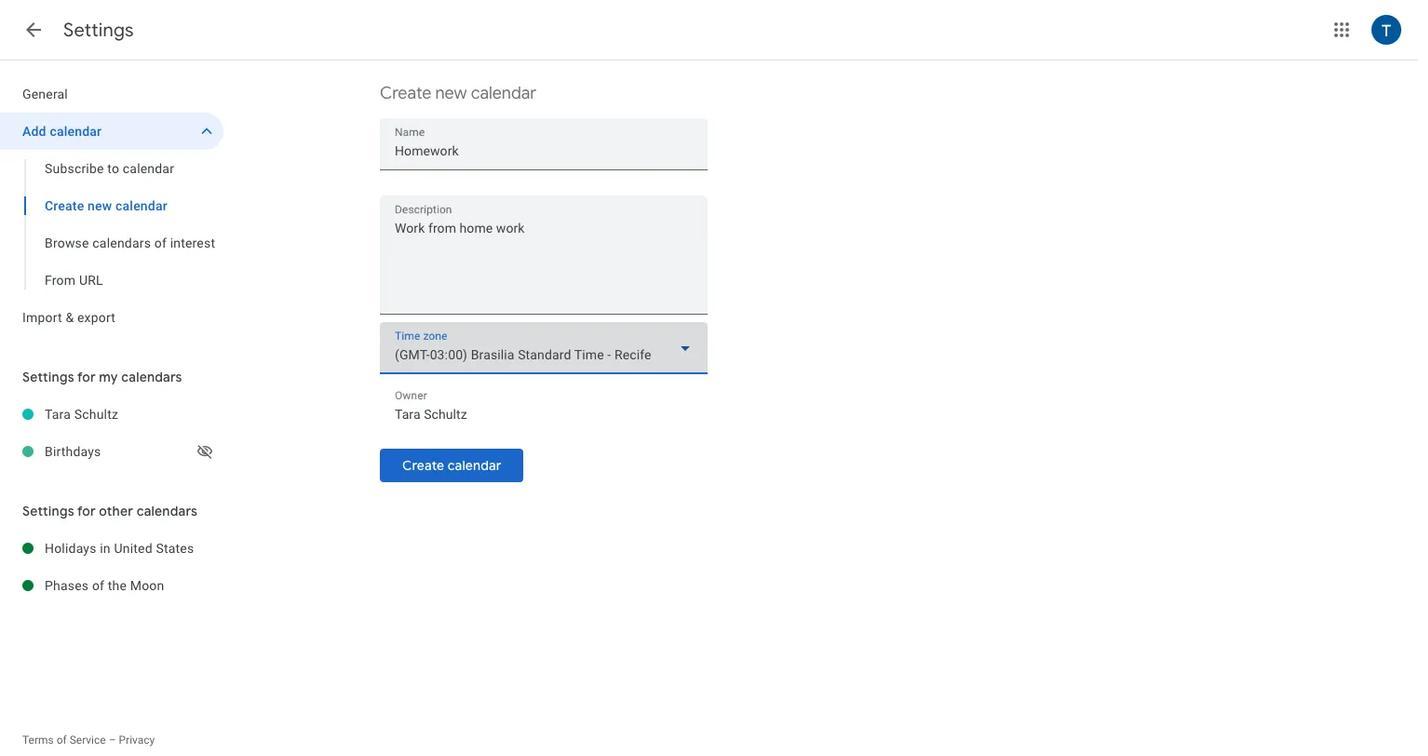 Task type: vqa. For each thing, say whether or not it's contained in the screenshot.
PETERSON
no



Task type: locate. For each thing, give the bounding box(es) containing it.
1 for from the top
[[77, 369, 96, 386]]

settings right "go back" image
[[63, 19, 134, 42]]

settings heading
[[63, 19, 134, 42]]

of right terms
[[57, 734, 67, 747]]

tara
[[45, 407, 71, 422]]

create new calendar
[[380, 83, 537, 104], [45, 198, 168, 213]]

for left my
[[77, 369, 96, 386]]

birthdays
[[45, 444, 101, 459]]

tree containing general
[[0, 75, 224, 336]]

for left other
[[77, 503, 96, 520]]

general
[[22, 87, 68, 102]]

other
[[99, 503, 133, 520]]

0 vertical spatial new
[[435, 83, 467, 104]]

1 vertical spatial for
[[77, 503, 96, 520]]

None text field
[[380, 217, 708, 306]]

add calendar tree item
[[0, 113, 224, 150]]

calendars right my
[[121, 369, 182, 386]]

phases of the moon tree item
[[0, 567, 224, 605]]

calendars
[[93, 236, 151, 251], [121, 369, 182, 386], [137, 503, 198, 520]]

states
[[156, 541, 194, 556]]

calendar
[[471, 83, 537, 104], [50, 124, 102, 139], [123, 161, 174, 176], [116, 198, 168, 213], [448, 457, 502, 474]]

0 vertical spatial create new calendar
[[380, 83, 537, 104]]

group
[[0, 150, 224, 299]]

of for –
[[57, 734, 67, 747]]

0 vertical spatial calendars
[[93, 236, 151, 251]]

settings
[[63, 19, 134, 42], [22, 369, 74, 386], [22, 503, 74, 520]]

0 horizontal spatial new
[[88, 198, 112, 213]]

the
[[108, 578, 127, 593]]

2 horizontal spatial of
[[154, 236, 167, 251]]

create inside button
[[402, 457, 445, 474]]

2 for from the top
[[77, 503, 96, 520]]

privacy link
[[119, 734, 155, 747]]

create
[[380, 83, 432, 104], [45, 198, 84, 213], [402, 457, 445, 474]]

phases
[[45, 578, 89, 593]]

1 vertical spatial create new calendar
[[45, 198, 168, 213]]

0 vertical spatial create
[[380, 83, 432, 104]]

2 vertical spatial create
[[402, 457, 445, 474]]

for
[[77, 369, 96, 386], [77, 503, 96, 520]]

1 vertical spatial create
[[45, 198, 84, 213]]

settings for settings for other calendars
[[22, 503, 74, 520]]

None field
[[380, 322, 708, 374]]

settings up tara
[[22, 369, 74, 386]]

holidays
[[45, 541, 97, 556]]

schultz
[[74, 407, 118, 422]]

in
[[100, 541, 111, 556]]

terms of service link
[[22, 734, 106, 747]]

create new calendar inside tree
[[45, 198, 168, 213]]

1 vertical spatial calendars
[[121, 369, 182, 386]]

import
[[22, 310, 62, 325]]

tree
[[0, 75, 224, 336]]

for for my
[[77, 369, 96, 386]]

1 vertical spatial of
[[92, 578, 104, 593]]

phases of the moon
[[45, 578, 164, 593]]

1 horizontal spatial create new calendar
[[380, 83, 537, 104]]

holidays in united states
[[45, 541, 194, 556]]

holidays in united states link
[[45, 530, 224, 567]]

0 horizontal spatial create new calendar
[[45, 198, 168, 213]]

united
[[114, 541, 153, 556]]

2 vertical spatial calendars
[[137, 503, 198, 520]]

calendars up url
[[93, 236, 151, 251]]

0 horizontal spatial of
[[57, 734, 67, 747]]

of left interest
[[154, 236, 167, 251]]

new
[[435, 83, 467, 104], [88, 198, 112, 213]]

create inside group
[[45, 198, 84, 213]]

2 vertical spatial of
[[57, 734, 67, 747]]

settings for settings
[[63, 19, 134, 42]]

1 vertical spatial new
[[88, 198, 112, 213]]

0 vertical spatial settings
[[63, 19, 134, 42]]

my
[[99, 369, 118, 386]]

tara schultz
[[45, 407, 118, 422]]

1 horizontal spatial of
[[92, 578, 104, 593]]

calendars for other
[[137, 503, 198, 520]]

of
[[154, 236, 167, 251], [92, 578, 104, 593], [57, 734, 67, 747]]

to
[[107, 161, 119, 176]]

create for group containing subscribe to calendar
[[45, 198, 84, 213]]

0 vertical spatial of
[[154, 236, 167, 251]]

calendar inside tree item
[[50, 124, 102, 139]]

calendars up states
[[137, 503, 198, 520]]

calendars inside tree
[[93, 236, 151, 251]]

calendar inside button
[[448, 457, 502, 474]]

2 vertical spatial settings
[[22, 503, 74, 520]]

1 horizontal spatial new
[[435, 83, 467, 104]]

None text field
[[395, 138, 693, 164], [395, 401, 693, 428], [395, 138, 693, 164], [395, 401, 693, 428]]

terms of service – privacy
[[22, 734, 155, 747]]

settings for settings for my calendars
[[22, 369, 74, 386]]

&
[[66, 310, 74, 325]]

0 vertical spatial for
[[77, 369, 96, 386]]

settings up the holidays at the left bottom
[[22, 503, 74, 520]]

create calendar
[[402, 457, 502, 474]]

phases of the moon link
[[45, 567, 224, 605]]

settings for my calendars tree
[[0, 396, 224, 470]]

of inside tree item
[[92, 578, 104, 593]]

1 vertical spatial settings
[[22, 369, 74, 386]]

add
[[22, 124, 46, 139]]

interest
[[170, 236, 215, 251]]

of left the
[[92, 578, 104, 593]]



Task type: describe. For each thing, give the bounding box(es) containing it.
settings for other calendars
[[22, 503, 198, 520]]

go back image
[[22, 19, 45, 41]]

create for create calendar button
[[402, 457, 445, 474]]

url
[[79, 273, 103, 288]]

birthdays link
[[45, 433, 194, 470]]

privacy
[[119, 734, 155, 747]]

browse calendars of interest
[[45, 236, 215, 251]]

browse
[[45, 236, 89, 251]]

moon
[[130, 578, 164, 593]]

service
[[70, 734, 106, 747]]

of inside group
[[154, 236, 167, 251]]

for for other
[[77, 503, 96, 520]]

create calendar button
[[380, 443, 524, 488]]

of for moon
[[92, 578, 104, 593]]

subscribe
[[45, 161, 104, 176]]

birthdays tree item
[[0, 433, 224, 470]]

calendars for my
[[121, 369, 182, 386]]

from url
[[45, 273, 103, 288]]

tara schultz tree item
[[0, 396, 224, 433]]

add calendar
[[22, 124, 102, 139]]

terms
[[22, 734, 54, 747]]

–
[[109, 734, 116, 747]]

settings for my calendars
[[22, 369, 182, 386]]

group containing subscribe to calendar
[[0, 150, 224, 299]]

holidays in united states tree item
[[0, 530, 224, 567]]

import & export
[[22, 310, 116, 325]]

from
[[45, 273, 76, 288]]

subscribe to calendar
[[45, 161, 174, 176]]

settings for other calendars tree
[[0, 530, 224, 605]]

export
[[77, 310, 116, 325]]



